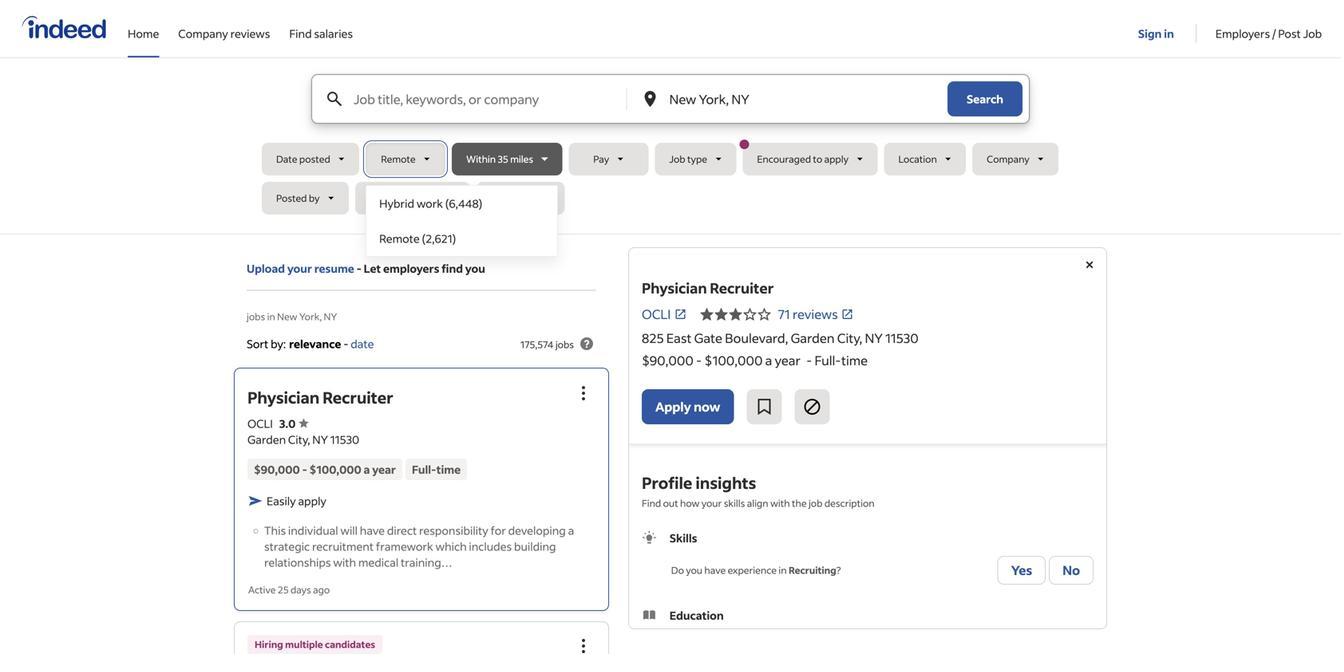 Task type: vqa. For each thing, say whether or not it's contained in the screenshot.
Have
yes



Task type: locate. For each thing, give the bounding box(es) containing it.
1 horizontal spatial city,
[[838, 330, 863, 347]]

apply
[[825, 153, 849, 165], [298, 494, 327, 509]]

- down gate
[[696, 353, 702, 369]]

encouraged to apply button
[[740, 140, 878, 176]]

1 vertical spatial $90,000
[[254, 463, 300, 477]]

1 horizontal spatial your
[[702, 498, 722, 510]]

0 vertical spatial company
[[178, 26, 228, 41]]

physician up 3.0
[[248, 387, 320, 408]]

out
[[663, 498, 679, 510]]

1 vertical spatial remote
[[379, 232, 420, 246]]

0 horizontal spatial have
[[360, 524, 385, 538]]

0 vertical spatial in
[[1164, 26, 1175, 41]]

a right developing
[[568, 524, 574, 538]]

date posted button
[[262, 143, 359, 176]]

time up responsibility
[[437, 463, 461, 477]]

your right the upload
[[287, 262, 312, 276]]

1 horizontal spatial $90,000
[[642, 353, 694, 369]]

menu containing hybrid work (6,448)
[[366, 185, 558, 257]]

0 vertical spatial $90,000
[[642, 353, 694, 369]]

$90,000 up easily
[[254, 463, 300, 477]]

0 horizontal spatial a
[[364, 463, 370, 477]]

garden down 3.0
[[248, 433, 286, 447]]

city, down 71 reviews 'link'
[[838, 330, 863, 347]]

$100,000
[[705, 353, 763, 369], [309, 463, 362, 477]]

apply right the 'to'
[[825, 153, 849, 165]]

encouraged to apply
[[757, 153, 849, 165]]

2 vertical spatial a
[[568, 524, 574, 538]]

1 vertical spatial jobs
[[556, 339, 574, 351]]

sort
[[247, 337, 269, 351]]

new
[[277, 311, 297, 323]]

with left the
[[771, 498, 790, 510]]

1 vertical spatial garden
[[248, 433, 286, 447]]

0 horizontal spatial $90,000
[[254, 463, 300, 477]]

0 horizontal spatial $100,000
[[309, 463, 362, 477]]

a left full-time
[[364, 463, 370, 477]]

ocli up 825
[[642, 306, 671, 323]]

have left 'experience' on the right bottom of page
[[705, 565, 726, 577]]

within 35 miles button
[[452, 143, 563, 176]]

garden down 71 reviews 'link'
[[791, 330, 835, 347]]

71
[[778, 306, 790, 323]]

1 horizontal spatial ocli
[[642, 306, 671, 323]]

3 out of 5 stars image
[[700, 305, 772, 324]]

upload your resume - let employers find you
[[247, 262, 485, 276]]

-
[[357, 262, 362, 276], [344, 337, 349, 351], [696, 353, 702, 369], [807, 353, 812, 369], [302, 463, 307, 477]]

active
[[248, 584, 276, 596]]

0 vertical spatial 11530
[[886, 330, 919, 347]]

city,
[[838, 330, 863, 347], [288, 433, 310, 447]]

physician up ocli link
[[642, 279, 707, 297]]

$90,000 for $90,000 - $100,000 a year - full-time
[[642, 353, 694, 369]]

boulevard,
[[725, 330, 789, 347]]

year left full-time
[[372, 463, 396, 477]]

find salaries link
[[289, 0, 353, 54]]

None search field
[[262, 74, 1080, 257]]

0 vertical spatial you
[[465, 262, 485, 276]]

description
[[825, 498, 875, 510]]

york,
[[299, 311, 322, 323]]

job type
[[670, 153, 708, 165]]

location button
[[884, 143, 966, 176]]

1 horizontal spatial reviews
[[793, 306, 838, 323]]

insights
[[696, 473, 757, 494]]

1 horizontal spatial $100,000
[[705, 353, 763, 369]]

employers
[[1216, 26, 1271, 41]]

within 35 miles
[[467, 153, 533, 165]]

0 vertical spatial ocli
[[642, 306, 671, 323]]

type
[[688, 153, 708, 165]]

recruiter down date "link"
[[323, 387, 393, 408]]

have
[[360, 524, 385, 538], [705, 565, 726, 577]]

company inside company popup button
[[987, 153, 1030, 165]]

0 vertical spatial remote
[[381, 153, 416, 165]]

none search field containing search
[[262, 74, 1080, 257]]

0 vertical spatial have
[[360, 524, 385, 538]]

job left the type
[[670, 153, 686, 165]]

0 vertical spatial garden
[[791, 330, 835, 347]]

- down 825 east gate boulevard, garden city, ny 11530
[[807, 353, 812, 369]]

individual
[[288, 524, 338, 538]]

0 vertical spatial physician
[[642, 279, 707, 297]]

2 vertical spatial ny
[[312, 433, 328, 447]]

with down recruitment
[[333, 556, 356, 570]]

strategic
[[264, 540, 310, 554]]

0 horizontal spatial apply
[[298, 494, 327, 509]]

by:
[[271, 337, 286, 351]]

1 horizontal spatial with
[[771, 498, 790, 510]]

help icon image
[[577, 335, 597, 354]]

recruiter up 3 out of 5 stars "image"
[[710, 279, 774, 297]]

in
[[1164, 26, 1175, 41], [267, 311, 275, 323], [779, 565, 787, 577]]

0 vertical spatial your
[[287, 262, 312, 276]]

have right will
[[360, 524, 385, 538]]

home
[[128, 26, 159, 41]]

remote inside menu
[[379, 232, 420, 246]]

find left salaries
[[289, 26, 312, 41]]

you
[[465, 262, 485, 276], [686, 565, 703, 577]]

1 horizontal spatial a
[[568, 524, 574, 538]]

1 vertical spatial job
[[670, 153, 686, 165]]

0 horizontal spatial physician recruiter
[[248, 387, 393, 408]]

do
[[671, 565, 684, 577]]

in left the recruiting
[[779, 565, 787, 577]]

job right post
[[1304, 26, 1322, 41]]

date
[[276, 153, 297, 165]]

ocli link
[[642, 305, 687, 324]]

find left out
[[642, 498, 661, 510]]

miles
[[510, 153, 533, 165]]

1 vertical spatial your
[[702, 498, 722, 510]]

hiring multiple candidates
[[255, 639, 375, 651]]

jobs
[[247, 311, 265, 323], [556, 339, 574, 351]]

2 horizontal spatial in
[[1164, 26, 1175, 41]]

1 vertical spatial a
[[364, 463, 370, 477]]

0 horizontal spatial full-
[[412, 463, 437, 477]]

to
[[813, 153, 823, 165]]

year for $90,000 - $100,000 a year
[[372, 463, 396, 477]]

1 vertical spatial 11530
[[330, 433, 359, 447]]

1 vertical spatial physician
[[248, 387, 320, 408]]

remote for remote
[[381, 153, 416, 165]]

hiring
[[255, 639, 283, 651]]

resume
[[314, 262, 354, 276]]

1 vertical spatial have
[[705, 565, 726, 577]]

remote inside popup button
[[381, 153, 416, 165]]

0 vertical spatial find
[[289, 26, 312, 41]]

1 horizontal spatial full-
[[815, 353, 842, 369]]

2 vertical spatial in
[[779, 565, 787, 577]]

1 horizontal spatial jobs
[[556, 339, 574, 351]]

(2,621)
[[422, 232, 456, 246]]

1 vertical spatial physician recruiter
[[248, 387, 393, 408]]

1 horizontal spatial physician recruiter
[[642, 279, 774, 297]]

0 vertical spatial time
[[842, 353, 868, 369]]

0 vertical spatial physician recruiter
[[642, 279, 774, 297]]

you right do
[[686, 565, 703, 577]]

Edit location text field
[[666, 75, 916, 123]]

1 vertical spatial in
[[267, 311, 275, 323]]

0 horizontal spatial company
[[178, 26, 228, 41]]

developing
[[508, 524, 566, 538]]

physician
[[642, 279, 707, 297], [248, 387, 320, 408]]

0 horizontal spatial year
[[372, 463, 396, 477]]

remote up employers on the top left of the page
[[379, 232, 420, 246]]

1 horizontal spatial job
[[1304, 26, 1322, 41]]

1 horizontal spatial year
[[775, 353, 801, 369]]

0 horizontal spatial with
[[333, 556, 356, 570]]

full- down 71 reviews 'link'
[[815, 353, 842, 369]]

reviews right 71 on the top
[[793, 306, 838, 323]]

1 vertical spatial find
[[642, 498, 661, 510]]

find salaries
[[289, 26, 353, 41]]

direct
[[387, 524, 417, 538]]

in left new
[[267, 311, 275, 323]]

1 horizontal spatial 11530
[[886, 330, 919, 347]]

relationships
[[264, 556, 331, 570]]

0 vertical spatial full-
[[815, 353, 842, 369]]

your
[[287, 262, 312, 276], [702, 498, 722, 510]]

$100,000 for $90,000 - $100,000 a year - full-time
[[705, 353, 763, 369]]

find inside profile insights find out how your skills align with the job description
[[642, 498, 661, 510]]

time down 71 reviews 'link'
[[842, 353, 868, 369]]

1 vertical spatial year
[[372, 463, 396, 477]]

menu
[[366, 185, 558, 257]]

sign in link
[[1139, 1, 1177, 55]]

0 vertical spatial jobs
[[247, 311, 265, 323]]

1 horizontal spatial recruiter
[[710, 279, 774, 297]]

1 vertical spatial full-
[[412, 463, 437, 477]]

825
[[642, 330, 664, 347]]

0 vertical spatial year
[[775, 353, 801, 369]]

training…
[[401, 556, 453, 570]]

company reviews
[[178, 26, 270, 41]]

now
[[694, 399, 721, 415]]

recruiter
[[710, 279, 774, 297], [323, 387, 393, 408]]

sign in
[[1139, 26, 1175, 41]]

1 vertical spatial reviews
[[793, 306, 838, 323]]

physician recruiter up 3.0 out of five stars rating image
[[248, 387, 393, 408]]

full- up direct
[[412, 463, 437, 477]]

physician recruiter up 3 out of 5 stars "image"
[[642, 279, 774, 297]]

2 horizontal spatial a
[[766, 353, 773, 369]]

0 horizontal spatial job
[[670, 153, 686, 165]]

apply up individual
[[298, 494, 327, 509]]

medical
[[358, 556, 399, 570]]

a
[[766, 353, 773, 369], [364, 463, 370, 477], [568, 524, 574, 538]]

a down 825 east gate boulevard, garden city, ny 11530
[[766, 353, 773, 369]]

0 vertical spatial a
[[766, 353, 773, 369]]

1 horizontal spatial you
[[686, 565, 703, 577]]

your right how
[[702, 498, 722, 510]]

jobs up sort
[[247, 311, 265, 323]]

1 vertical spatial city,
[[288, 433, 310, 447]]

jobs left help icon
[[556, 339, 574, 351]]

0 vertical spatial recruiter
[[710, 279, 774, 297]]

1 horizontal spatial company
[[987, 153, 1030, 165]]

0 horizontal spatial your
[[287, 262, 312, 276]]

$90,000 down east
[[642, 353, 694, 369]]

0 horizontal spatial recruiter
[[323, 387, 393, 408]]

a for $90,000 - $100,000 a year
[[364, 463, 370, 477]]

1 vertical spatial with
[[333, 556, 356, 570]]

company inside company reviews link
[[178, 26, 228, 41]]

$100,000 down boulevard,
[[705, 353, 763, 369]]

- down garden city, ny 11530 in the left of the page
[[302, 463, 307, 477]]

ago
[[313, 584, 330, 596]]

you right find
[[465, 262, 485, 276]]

year down 825 east gate boulevard, garden city, ny 11530
[[775, 353, 801, 369]]

posted by
[[276, 192, 320, 204]]

find
[[289, 26, 312, 41], [642, 498, 661, 510]]

reviews for company reviews
[[230, 26, 270, 41]]

job inside popup button
[[670, 153, 686, 165]]

sign
[[1139, 26, 1162, 41]]

0 horizontal spatial in
[[267, 311, 275, 323]]

1 horizontal spatial apply
[[825, 153, 849, 165]]

0 horizontal spatial reviews
[[230, 26, 270, 41]]

have inside this individual will have direct responsibility for developing a strategic recruitment framework which includes building relationships with medical training…
[[360, 524, 385, 538]]

1 horizontal spatial find
[[642, 498, 661, 510]]

posted
[[299, 153, 330, 165]]

(6,448)
[[445, 196, 483, 211]]

0 vertical spatial reviews
[[230, 26, 270, 41]]

35
[[498, 153, 508, 165]]

physician recruiter
[[642, 279, 774, 297], [248, 387, 393, 408]]

city, down 3.0 out of five stars rating image
[[288, 433, 310, 447]]

pay
[[594, 153, 609, 165]]

1 vertical spatial you
[[686, 565, 703, 577]]

with inside this individual will have direct responsibility for developing a strategic recruitment framework which includes building relationships with medical training…
[[333, 556, 356, 570]]

$100,000 down garden city, ny 11530 in the left of the page
[[309, 463, 362, 477]]

ocli left 3.0
[[248, 417, 273, 431]]

year
[[775, 353, 801, 369], [372, 463, 396, 477]]

company down search button
[[987, 153, 1030, 165]]

1 vertical spatial ocli
[[248, 417, 273, 431]]

in right sign
[[1164, 26, 1175, 41]]

0 vertical spatial apply
[[825, 153, 849, 165]]

1 vertical spatial company
[[987, 153, 1030, 165]]

date link
[[351, 337, 374, 351]]

reviews left find salaries
[[230, 26, 270, 41]]

skills group
[[642, 530, 1094, 589]]

company
[[178, 26, 228, 41], [987, 153, 1030, 165]]

remote up hybrid
[[381, 153, 416, 165]]

1 horizontal spatial have
[[705, 565, 726, 577]]

1 vertical spatial $100,000
[[309, 463, 362, 477]]

company right the home
[[178, 26, 228, 41]]

1 vertical spatial time
[[437, 463, 461, 477]]

1 horizontal spatial time
[[842, 353, 868, 369]]



Task type: describe. For each thing, give the bounding box(es) containing it.
east
[[667, 330, 692, 347]]

71 reviews
[[778, 306, 838, 323]]

3.0 out of five stars rating image
[[279, 417, 309, 431]]

education group
[[642, 608, 1094, 655]]

upload your resume link
[[247, 260, 354, 277]]

easily apply
[[267, 494, 327, 509]]

days
[[291, 584, 311, 596]]

1 horizontal spatial garden
[[791, 330, 835, 347]]

building
[[514, 540, 556, 554]]

framework
[[376, 540, 433, 554]]

remote for remote (2,621)
[[379, 232, 420, 246]]

/
[[1273, 26, 1276, 41]]

25
[[278, 584, 289, 596]]

company for company
[[987, 153, 1030, 165]]

your inside profile insights find out how your skills align with the job description
[[702, 498, 722, 510]]

71 reviews link
[[778, 306, 854, 323]]

apply inside popup button
[[825, 153, 849, 165]]

a inside this individual will have direct responsibility for developing a strategic recruitment framework which includes building relationships with medical training…
[[568, 524, 574, 538]]

profile
[[642, 473, 693, 494]]

active 25 days ago
[[248, 584, 330, 596]]

encouraged
[[757, 153, 811, 165]]

you inside skills group
[[686, 565, 703, 577]]

save this job image
[[755, 398, 774, 417]]

$90,000 - $100,000 a year
[[254, 463, 396, 477]]

easily
[[267, 494, 296, 509]]

- left let
[[357, 262, 362, 276]]

no button
[[1049, 557, 1094, 585]]

location
[[899, 153, 937, 165]]

0 horizontal spatial find
[[289, 26, 312, 41]]

0 vertical spatial city,
[[838, 330, 863, 347]]

apply
[[656, 399, 691, 415]]

1 vertical spatial ny
[[865, 330, 883, 347]]

825 east gate boulevard, garden city, ny 11530
[[642, 330, 919, 347]]

within
[[467, 153, 496, 165]]

upload
[[247, 262, 285, 276]]

this
[[264, 524, 286, 538]]

company reviews link
[[178, 0, 270, 54]]

recruiting
[[789, 565, 837, 577]]

for
[[491, 524, 506, 538]]

year for $90,000 - $100,000 a year - full-time
[[775, 353, 801, 369]]

- left date
[[344, 337, 349, 351]]

in for sign
[[1164, 26, 1175, 41]]

job actions for physician recruiter is collapsed image
[[574, 384, 593, 403]]

company for company reviews
[[178, 26, 228, 41]]

175,574 jobs
[[521, 339, 574, 351]]

in for jobs
[[267, 311, 275, 323]]

the
[[792, 498, 807, 510]]

0 horizontal spatial jobs
[[247, 311, 265, 323]]

includes
[[469, 540, 512, 554]]

a for $90,000 - $100,000 a year - full-time
[[766, 353, 773, 369]]

$90,000 for $90,000 - $100,000 a year
[[254, 463, 300, 477]]

1 horizontal spatial physician
[[642, 279, 707, 297]]

0 horizontal spatial city,
[[288, 433, 310, 447]]

experience
[[728, 565, 777, 577]]

multiple
[[285, 639, 323, 651]]

job actions for software developer - ai trainer (contract) is collapsed image
[[574, 637, 593, 655]]

$90,000 - $100,000 a year - full-time
[[642, 353, 868, 369]]

find
[[442, 262, 463, 276]]

by
[[309, 192, 320, 204]]

candidates
[[325, 639, 375, 651]]

in inside skills group
[[779, 565, 787, 577]]

hybrid work (6,448) link
[[367, 186, 558, 221]]

reviews for 71 reviews
[[793, 306, 838, 323]]

let
[[364, 262, 381, 276]]

close job details image
[[1080, 256, 1100, 275]]

employers / post job link
[[1216, 0, 1322, 54]]

0 horizontal spatial ocli
[[248, 417, 273, 431]]

search: Job title, keywords, or company text field
[[351, 75, 626, 123]]

search
[[967, 92, 1004, 106]]

no
[[1063, 563, 1080, 579]]

job
[[809, 498, 823, 510]]

posted
[[276, 192, 307, 204]]

will
[[340, 524, 358, 538]]

0 horizontal spatial physician
[[248, 387, 320, 408]]

remote button
[[366, 143, 446, 176]]

profile insights find out how your skills align with the job description
[[642, 473, 875, 510]]

0 horizontal spatial garden
[[248, 433, 286, 447]]

apply now
[[656, 399, 721, 415]]

date posted
[[276, 153, 330, 165]]

remote (2,621) link
[[367, 221, 558, 256]]

education
[[670, 609, 724, 623]]

employers / post job
[[1216, 26, 1322, 41]]

0 horizontal spatial time
[[437, 463, 461, 477]]

pay button
[[569, 143, 649, 176]]

1 vertical spatial apply
[[298, 494, 327, 509]]

work
[[417, 196, 443, 211]]

1 vertical spatial recruiter
[[323, 387, 393, 408]]

gate
[[694, 330, 723, 347]]

skills
[[670, 531, 698, 546]]

do you have experience in recruiting ?
[[671, 565, 841, 577]]

sort by: relevance - date
[[247, 337, 374, 351]]

salaries
[[314, 26, 353, 41]]

date
[[351, 337, 374, 351]]

posted by button
[[262, 182, 349, 215]]

which
[[436, 540, 467, 554]]

align
[[747, 498, 769, 510]]

0 horizontal spatial you
[[465, 262, 485, 276]]

?
[[837, 565, 841, 577]]

skills
[[724, 498, 745, 510]]

company button
[[973, 143, 1059, 176]]

employers
[[383, 262, 440, 276]]

0 vertical spatial ny
[[324, 311, 337, 323]]

not interested image
[[803, 398, 822, 417]]

this individual will have direct responsibility for developing a strategic recruitment framework which includes building relationships with medical training…
[[264, 524, 574, 570]]

3.0
[[279, 417, 296, 431]]

apply now button
[[642, 390, 734, 425]]

0 horizontal spatial 11530
[[330, 433, 359, 447]]

hybrid
[[379, 196, 415, 211]]

0 vertical spatial job
[[1304, 26, 1322, 41]]

search button
[[948, 81, 1023, 117]]

have inside skills group
[[705, 565, 726, 577]]

with inside profile insights find out how your skills align with the job description
[[771, 498, 790, 510]]

full-time
[[412, 463, 461, 477]]

$100,000 for $90,000 - $100,000 a year
[[309, 463, 362, 477]]



